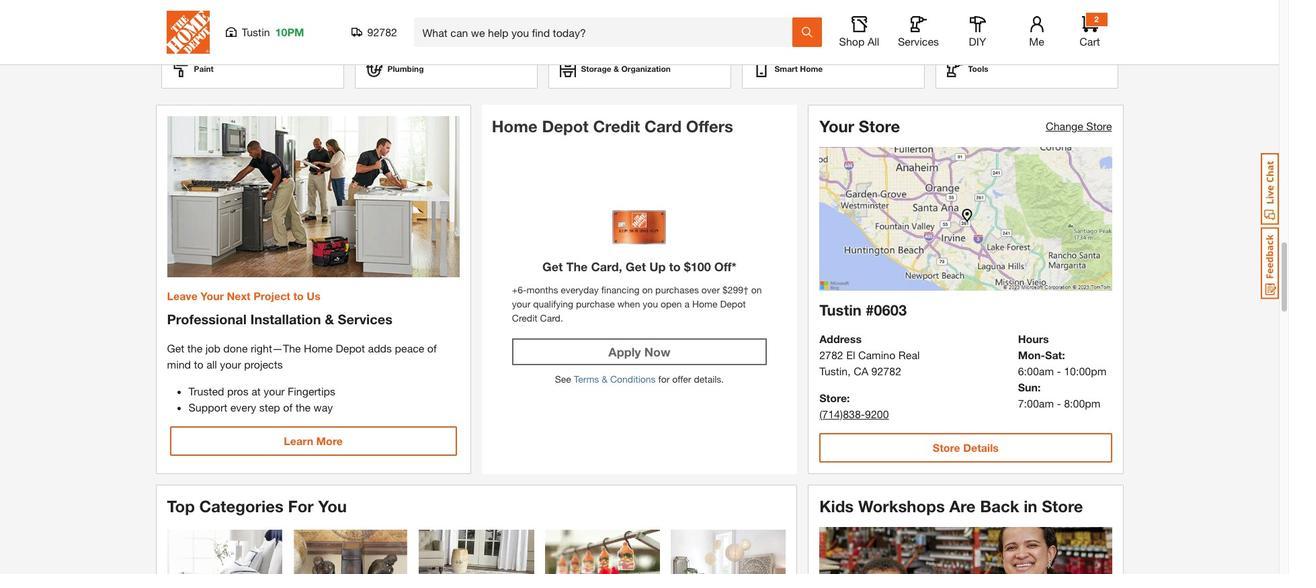 Task type: describe. For each thing, give the bounding box(es) containing it.
2
[[1095, 14, 1099, 24]]

$100
[[684, 259, 711, 274]]

see terms & conditions for offer details.
[[555, 374, 724, 385]]

(714)838-9200 link
[[820, 408, 889, 421]]

diy
[[969, 35, 987, 48]]

depot inside get the job done right—the home depot adds peace of mind     to all your projects
[[336, 342, 365, 355]]

1 horizontal spatial your
[[820, 117, 855, 136]]

more
[[316, 435, 343, 448]]

ca
[[854, 365, 869, 378]]

paint
[[194, 64, 214, 74]]

& for garden
[[604, 14, 610, 24]]

feedback link image
[[1261, 227, 1279, 300]]

the home depot logo image
[[166, 11, 209, 54]]

store details
[[933, 442, 999, 454]]

get for get the card, get up to $100 off*
[[543, 259, 563, 274]]

1 - from the top
[[1057, 365, 1061, 378]]

store inside store : (714)838-9200
[[820, 392, 847, 405]]

home inside +6-months everyday financing on purchases over $299† on your qualifying purchase when you open a home depot credit card.
[[692, 298, 718, 310]]

smart
[[775, 64, 798, 74]]

for
[[659, 374, 670, 385]]

right—the
[[251, 342, 301, 355]]

card.
[[540, 312, 563, 324]]

everyday
[[561, 284, 599, 296]]

fans
[[845, 14, 863, 24]]

2782
[[820, 349, 844, 362]]

lawn & garden link
[[548, 0, 731, 39]]

organization
[[622, 64, 671, 74]]

1 horizontal spatial depot
[[542, 117, 589, 136]]

me
[[1030, 35, 1045, 48]]

smart home placeholder image
[[753, 61, 769, 77]]

workshops
[[859, 498, 945, 516]]

#
[[866, 302, 874, 320]]

store inside store details link
[[933, 442, 961, 454]]

trusted
[[189, 385, 224, 398]]

categories
[[199, 498, 284, 516]]

professional installation & services
[[167, 312, 393, 327]]

support
[[189, 401, 227, 414]]

address 2782 el camino real tustin , ca 92782
[[820, 333, 920, 378]]

lawn
[[581, 14, 602, 24]]

over
[[702, 284, 720, 296]]

tustin for tustin # 0603
[[820, 302, 862, 320]]

2 - from the top
[[1057, 397, 1061, 410]]

me button
[[1016, 16, 1059, 48]]

peace
[[395, 342, 425, 355]]

tustin for tustin 10pm
[[242, 26, 270, 38]]

terms & conditions button
[[574, 372, 656, 386]]

tools
[[969, 64, 989, 74]]

92782 inside address 2782 el camino real tustin , ca 92782
[[872, 365, 902, 378]]

1 vertical spatial services
[[338, 312, 393, 327]]

in
[[1024, 498, 1038, 516]]

plumbing
[[388, 64, 424, 74]]

lighting & ceiling fans
[[775, 14, 863, 24]]

cart 2
[[1080, 14, 1100, 48]]

every
[[230, 401, 256, 414]]

10:00pm
[[1064, 365, 1107, 378]]

outdoor living
[[969, 14, 1025, 24]]

open
[[661, 298, 682, 310]]

change store
[[1046, 120, 1112, 132]]

2 on from the left
[[752, 284, 762, 296]]

map preview image
[[820, 147, 1112, 291]]

services inside button
[[898, 35, 939, 48]]

get for get the job done right—the home depot adds peace of mind     to all your projects
[[167, 342, 184, 355]]

What can we help you find today? search field
[[423, 18, 792, 46]]

store : (714)838-9200
[[820, 392, 889, 421]]

fingertips
[[288, 385, 335, 398]]

lighting & ceiling fans link
[[742, 0, 925, 39]]

outdoor
[[969, 14, 1000, 24]]

at
[[252, 385, 261, 398]]

& for cooling
[[226, 14, 232, 24]]

map pin image
[[961, 209, 974, 223]]

& for organization
[[614, 64, 619, 74]]

smart home link
[[742, 50, 925, 89]]

way
[[314, 401, 333, 414]]

kids
[[820, 498, 854, 516]]

sun:
[[1018, 381, 1041, 394]]

to inside get the job done right—the home depot adds peace of mind     to all your projects
[[194, 358, 204, 371]]

2 horizontal spatial get
[[626, 259, 646, 274]]

credit card icon image
[[613, 211, 667, 251]]

of inside get the job done right—the home depot adds peace of mind     to all your projects
[[428, 342, 437, 355]]

projects
[[244, 358, 283, 371]]

storage & organization link
[[548, 50, 731, 89]]

shop
[[839, 35, 865, 48]]

leave your next project to us
[[167, 290, 321, 303]]

apply now
[[609, 345, 671, 359]]

trusted pros at your fingertips support every step of the way
[[189, 385, 335, 414]]

+6-months everyday financing on purchases over $299† on your qualifying purchase when you open a home depot credit card.
[[512, 284, 762, 324]]

shop all button
[[838, 16, 881, 48]]

professional
[[167, 312, 247, 327]]

1 horizontal spatial to
[[293, 290, 304, 303]]

a
[[685, 298, 690, 310]]

apply
[[609, 345, 641, 359]]

your inside trusted pros at your fingertips support every step of the way
[[264, 385, 285, 398]]

cooling
[[234, 14, 264, 24]]

diy button
[[956, 16, 999, 48]]

adds
[[368, 342, 392, 355]]

& for ceiling
[[808, 14, 814, 24]]

back
[[980, 498, 1020, 516]]

purchases
[[656, 284, 699, 296]]

:
[[847, 392, 850, 405]]

bedroom furniture image
[[671, 530, 786, 575]]

financing
[[602, 284, 640, 296]]

tools link
[[936, 50, 1118, 89]]

kids workshops image
[[820, 528, 1112, 575]]

6:00am
[[1018, 365, 1054, 378]]



Task type: vqa. For each thing, say whether or not it's contained in the screenshot.
Plumbing Link
yes



Task type: locate. For each thing, give the bounding box(es) containing it.
offers
[[686, 117, 733, 136]]

2 vertical spatial tustin
[[820, 365, 848, 378]]

tustin 10pm
[[242, 26, 304, 38]]

your down the done at the bottom left
[[220, 358, 241, 371]]

to
[[669, 259, 681, 274], [293, 290, 304, 303], [194, 358, 204, 371]]

& left ceiling
[[808, 14, 814, 24]]

92782 inside button
[[367, 26, 397, 38]]

lighting
[[775, 14, 806, 24]]

card
[[645, 117, 682, 136]]

services
[[898, 35, 939, 48], [338, 312, 393, 327]]

& right storage
[[614, 64, 619, 74]]

0 horizontal spatial credit
[[512, 312, 538, 324]]

plumbing link
[[355, 50, 538, 89]]

1 vertical spatial 92782
[[872, 365, 902, 378]]

conditions
[[610, 374, 656, 385]]

of inside trusted pros at your fingertips support every step of the way
[[283, 401, 293, 414]]

0 horizontal spatial on
[[642, 284, 653, 296]]

0 vertical spatial credit
[[593, 117, 640, 136]]

address
[[820, 333, 862, 346]]

10pm
[[275, 26, 304, 38]]

0 vertical spatial depot
[[542, 117, 589, 136]]

the down fingertips
[[296, 401, 311, 414]]

on up you
[[642, 284, 653, 296]]

your inside +6-months everyday financing on purchases over $299† on your qualifying purchase when you open a home depot credit card.
[[512, 298, 531, 310]]

the
[[566, 259, 588, 274]]

1 vertical spatial your
[[220, 358, 241, 371]]

tustin inside address 2782 el camino real tustin , ca 92782
[[820, 365, 848, 378]]

leave
[[167, 290, 198, 303]]

92782 button
[[351, 26, 398, 39]]

all
[[207, 358, 217, 371]]

you
[[318, 498, 347, 516]]

when
[[618, 298, 640, 310]]

off*
[[715, 259, 737, 274]]

&
[[226, 14, 232, 24], [604, 14, 610, 24], [808, 14, 814, 24], [614, 64, 619, 74], [325, 312, 334, 327], [602, 374, 608, 385]]

of right peace at the bottom of the page
[[428, 342, 437, 355]]

tustin down cooling
[[242, 26, 270, 38]]

depot inside +6-months everyday financing on purchases over $299† on your qualifying purchase when you open a home depot credit card.
[[720, 298, 746, 310]]

to left the us
[[293, 290, 304, 303]]

the inside trusted pros at your fingertips support every step of the way
[[296, 401, 311, 414]]

credit left card
[[593, 117, 640, 136]]

your up step
[[264, 385, 285, 398]]

0 horizontal spatial to
[[194, 358, 204, 371]]

heating & cooling
[[194, 14, 264, 24]]

your
[[820, 117, 855, 136], [201, 290, 224, 303]]

your inside get the job done right—the home depot adds peace of mind     to all your projects
[[220, 358, 241, 371]]

0 vertical spatial services
[[898, 35, 939, 48]]

depot down storage
[[542, 117, 589, 136]]

job
[[206, 342, 220, 355]]

0 vertical spatial 92782
[[367, 26, 397, 38]]

2 vertical spatial your
[[264, 385, 285, 398]]

garden center image
[[545, 530, 660, 575]]

0 horizontal spatial the
[[187, 342, 203, 355]]

-
[[1057, 365, 1061, 378], [1057, 397, 1061, 410]]

0 horizontal spatial get
[[167, 342, 184, 355]]

1 vertical spatial tustin
[[820, 302, 862, 320]]

camino
[[859, 349, 896, 362]]

home inside get the job done right—the home depot adds peace of mind     to all your projects
[[304, 342, 333, 355]]

learn
[[284, 435, 313, 448]]

- down sat:
[[1057, 365, 1061, 378]]

1 vertical spatial to
[[293, 290, 304, 303]]

depot left adds
[[336, 342, 365, 355]]

9200
[[865, 408, 889, 421]]

the
[[187, 342, 203, 355], [296, 401, 311, 414]]

outdoor living link
[[936, 0, 1118, 39]]

0 horizontal spatial your
[[220, 358, 241, 371]]

1 vertical spatial the
[[296, 401, 311, 414]]

92782 down kitchen
[[367, 26, 397, 38]]

depot down $299†
[[720, 298, 746, 310]]

& right lawn
[[604, 14, 610, 24]]

home accents image
[[293, 530, 408, 575]]

rugs image
[[419, 530, 534, 575]]

credit inside +6-months everyday financing on purchases over $299† on your qualifying purchase when you open a home depot credit card.
[[512, 312, 538, 324]]

services right all
[[898, 35, 939, 48]]

top categories for you
[[167, 498, 347, 516]]

services button
[[897, 16, 940, 48]]

1 horizontal spatial of
[[428, 342, 437, 355]]

card,
[[591, 259, 622, 274]]

1 horizontal spatial services
[[898, 35, 939, 48]]

up
[[650, 259, 666, 274]]

tustin down 2782
[[820, 365, 848, 378]]

see
[[555, 374, 571, 385]]

top
[[167, 498, 195, 516]]

heating
[[194, 14, 224, 24]]

1 vertical spatial of
[[283, 401, 293, 414]]

on
[[642, 284, 653, 296], [752, 284, 762, 296]]

your down smart home link
[[820, 117, 855, 136]]

all
[[868, 35, 880, 48]]

0 horizontal spatial 92782
[[367, 26, 397, 38]]

el
[[847, 349, 856, 362]]

project
[[254, 290, 290, 303]]

offer
[[673, 374, 692, 385]]

the inside get the job done right—the home depot adds peace of mind     to all your projects
[[187, 342, 203, 355]]

1 horizontal spatial on
[[752, 284, 762, 296]]

0 vertical spatial tustin
[[242, 26, 270, 38]]

+6-
[[512, 284, 527, 296]]

for
[[288, 498, 314, 516]]

hours mon-sat: 6:00am - 10:00pm sun: 7:00am - 8:00pm
[[1018, 333, 1107, 410]]

& right terms
[[602, 374, 608, 385]]

apply now link
[[512, 339, 767, 365]]

get left the at the left top of page
[[543, 259, 563, 274]]

0 horizontal spatial of
[[283, 401, 293, 414]]

now
[[645, 345, 671, 359]]

1 vertical spatial depot
[[720, 298, 746, 310]]

months
[[527, 284, 558, 296]]

1 on from the left
[[642, 284, 653, 296]]

0 vertical spatial to
[[669, 259, 681, 274]]

0 vertical spatial your
[[820, 117, 855, 136]]

terms
[[574, 374, 599, 385]]

of right step
[[283, 401, 293, 414]]

step
[[259, 401, 280, 414]]

kitchen
[[388, 14, 417, 24]]

services up adds
[[338, 312, 393, 327]]

bedding & bath image
[[167, 530, 282, 575]]

you
[[643, 298, 658, 310]]

tustin up address at the right of the page
[[820, 302, 862, 320]]

get the card, get up to $100 off*
[[543, 259, 737, 274]]

home
[[800, 64, 823, 74], [492, 117, 538, 136], [692, 298, 718, 310], [304, 342, 333, 355]]

live chat image
[[1261, 153, 1279, 225]]

kids workshops are back in store
[[820, 498, 1084, 516]]

to right the up
[[669, 259, 681, 274]]

92782 down camino
[[872, 365, 902, 378]]

0 vertical spatial -
[[1057, 365, 1061, 378]]

1 horizontal spatial 92782
[[872, 365, 902, 378]]

0 horizontal spatial depot
[[336, 342, 365, 355]]

get left the up
[[626, 259, 646, 274]]

(714)838-
[[820, 408, 865, 421]]

on right $299†
[[752, 284, 762, 296]]

hours
[[1018, 333, 1049, 346]]

92782
[[367, 26, 397, 38], [872, 365, 902, 378]]

1 horizontal spatial get
[[543, 259, 563, 274]]

purchase
[[576, 298, 615, 310]]

shop all
[[839, 35, 880, 48]]

2 vertical spatial depot
[[336, 342, 365, 355]]

1 horizontal spatial credit
[[593, 117, 640, 136]]

0 vertical spatial the
[[187, 342, 203, 355]]

the left job
[[187, 342, 203, 355]]

1 horizontal spatial the
[[296, 401, 311, 414]]

your down +6-
[[512, 298, 531, 310]]

get inside get the job done right—the home depot adds peace of mind     to all your projects
[[167, 342, 184, 355]]

get up mind
[[167, 342, 184, 355]]

are
[[950, 498, 976, 516]]

$299†
[[723, 284, 749, 296]]

0 vertical spatial of
[[428, 342, 437, 355]]

credit left card.
[[512, 312, 538, 324]]

get
[[543, 259, 563, 274], [626, 259, 646, 274], [167, 342, 184, 355]]

& left cooling
[[226, 14, 232, 24]]

1 vertical spatial your
[[201, 290, 224, 303]]

next
[[227, 290, 251, 303]]

change store link
[[1046, 120, 1112, 132]]

2 vertical spatial to
[[194, 358, 204, 371]]

1 horizontal spatial your
[[264, 385, 285, 398]]

learn more
[[284, 435, 343, 448]]

1 vertical spatial credit
[[512, 312, 538, 324]]

2 horizontal spatial to
[[669, 259, 681, 274]]

lawn & garden
[[581, 14, 640, 24]]

& right 'installation'
[[325, 312, 334, 327]]

heating & cooling link
[[161, 0, 344, 39]]

of
[[428, 342, 437, 355], [283, 401, 293, 414]]

0 horizontal spatial services
[[338, 312, 393, 327]]

1 vertical spatial -
[[1057, 397, 1061, 410]]

0 horizontal spatial your
[[201, 290, 224, 303]]

your up professional on the bottom left of the page
[[201, 290, 224, 303]]

0 vertical spatial your
[[512, 298, 531, 310]]

details.
[[694, 374, 724, 385]]

kitchen link
[[355, 0, 538, 39]]

2 horizontal spatial your
[[512, 298, 531, 310]]

to left all
[[194, 358, 204, 371]]

2 horizontal spatial depot
[[720, 298, 746, 310]]

- right 7:00am
[[1057, 397, 1061, 410]]

pros
[[227, 385, 249, 398]]



